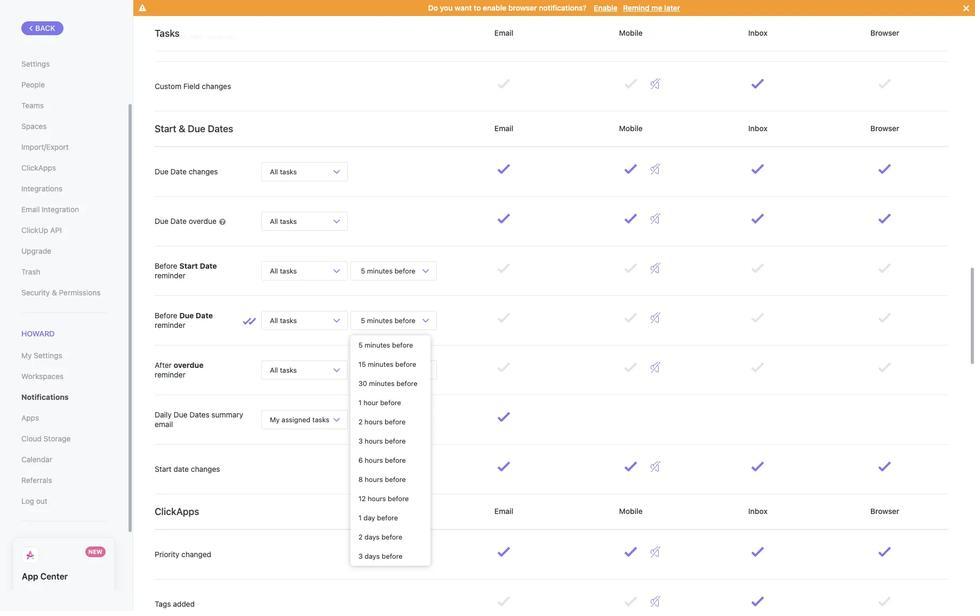 Task type: describe. For each thing, give the bounding box(es) containing it.
my assigned tasks
[[270, 416, 330, 424]]

1 horizontal spatial clickapps
[[155, 506, 199, 518]]

daily due dates summary email
[[155, 410, 243, 429]]

field
[[184, 82, 200, 91]]

email for clickapps
[[493, 507, 516, 516]]

day
[[364, 514, 375, 523]]

notifications?
[[539, 3, 587, 12]]

clickup api
[[21, 226, 62, 235]]

3 for 3 hours before
[[359, 437, 363, 446]]

2 hours before
[[359, 418, 406, 427]]

1 off image from the top
[[651, 263, 661, 274]]

all for second off image from the top of the page
[[270, 316, 278, 325]]

notifications link
[[21, 389, 106, 407]]

changes for due date changes
[[189, 167, 218, 176]]

changed
[[182, 550, 211, 559]]

start & due dates
[[155, 123, 233, 134]]

howard
[[21, 329, 55, 338]]

before for before start date reminder
[[155, 262, 177, 271]]

2 days before
[[359, 533, 403, 542]]

1 off image from the top
[[651, 29, 661, 40]]

checklist item resolved
[[155, 32, 235, 41]]

custom
[[155, 82, 182, 91]]

spaces link
[[21, 117, 106, 136]]

12
[[359, 495, 366, 503]]

due date overdue
[[155, 217, 219, 226]]

date inside the before start date reminder
[[200, 262, 217, 271]]

due date changes
[[155, 167, 218, 176]]

center
[[40, 572, 68, 582]]

all for fifth off image from the bottom
[[270, 267, 278, 275]]

15 minutes before
[[359, 360, 417, 369]]

my settings link
[[21, 347, 106, 365]]

browser
[[509, 3, 537, 12]]

reminder for due date
[[155, 321, 186, 330]]

cloud
[[21, 435, 42, 444]]

remind
[[624, 3, 650, 12]]

2 for 2 hours before
[[359, 418, 363, 427]]

my for my settings
[[21, 351, 32, 360]]

to
[[474, 3, 481, 12]]

1 hour before
[[359, 399, 401, 407]]

workspaces
[[21, 372, 64, 381]]

5 all tasks from the top
[[270, 366, 297, 375]]

date
[[174, 465, 189, 474]]

import/export
[[21, 143, 69, 152]]

3 hours before
[[359, 437, 406, 446]]

start for &
[[155, 123, 177, 134]]

tags
[[155, 600, 171, 609]]

storage
[[44, 435, 71, 444]]

email integration link
[[21, 201, 106, 219]]

later
[[665, 3, 681, 12]]

security & permissions link
[[21, 284, 106, 302]]

hours for 3
[[365, 437, 383, 446]]

api
[[50, 226, 62, 235]]

start inside the before start date reminder
[[180, 262, 198, 271]]

referrals
[[21, 476, 52, 485]]

date up the before start date reminder
[[171, 217, 187, 226]]

after
[[155, 361, 172, 370]]

people link
[[21, 76, 106, 94]]

out
[[36, 497, 47, 506]]

3 days before
[[359, 553, 403, 561]]

spaces
[[21, 122, 47, 131]]

hours for 2
[[365, 418, 383, 427]]

email for tasks
[[493, 28, 516, 37]]

hours for 12
[[368, 495, 386, 503]]

1 for 1 day before
[[359, 514, 362, 523]]

browser for tasks
[[869, 28, 902, 37]]

clickapps link
[[21, 159, 106, 177]]

app center
[[22, 572, 68, 582]]

trash
[[21, 267, 40, 277]]

changes for custom field changes
[[202, 82, 231, 91]]

2 all tasks from the top
[[270, 217, 297, 226]]

days for 2
[[365, 533, 380, 542]]

30 minutes before
[[359, 380, 418, 388]]

off image for tasks
[[651, 78, 661, 89]]

& for start
[[179, 123, 186, 134]]

start for date
[[155, 465, 172, 474]]

5 minutes after
[[359, 366, 412, 375]]

upgrade link
[[21, 242, 106, 261]]

email integration
[[21, 205, 79, 214]]

& for security
[[52, 288, 57, 297]]

teams
[[21, 101, 44, 110]]

item
[[189, 32, 204, 41]]

3 off image from the top
[[651, 363, 661, 373]]

5 off image from the top
[[651, 547, 661, 558]]

due inside before due date reminder
[[180, 311, 194, 320]]

am
[[399, 414, 414, 423]]

off image for start & due dates
[[651, 214, 661, 224]]

custom field changes
[[155, 82, 231, 91]]

enable
[[483, 3, 507, 12]]

assigned
[[282, 416, 311, 424]]

clickup api link
[[21, 222, 106, 240]]

apps link
[[21, 410, 106, 428]]

1 all from the top
[[270, 167, 278, 176]]

hour
[[364, 399, 379, 407]]

due inside daily due dates summary email
[[174, 410, 188, 420]]

email for start & due dates
[[493, 124, 516, 133]]

4 all tasks from the top
[[270, 316, 297, 325]]

before start date reminder
[[155, 262, 217, 280]]

30
[[359, 380, 367, 388]]

people
[[21, 80, 45, 89]]

12 hours before
[[359, 495, 409, 503]]

settings link
[[21, 55, 106, 73]]

hours for 8
[[365, 476, 383, 484]]

mobile for start & due dates
[[618, 124, 645, 133]]

integrations link
[[21, 180, 106, 198]]

before due date reminder
[[155, 311, 213, 330]]



Task type: locate. For each thing, give the bounding box(es) containing it.
my settings
[[21, 351, 62, 360]]

3 for 3 days before
[[359, 553, 363, 561]]

my for my assigned tasks
[[270, 416, 280, 424]]

5 all from the top
[[270, 366, 278, 375]]

overdue right after
[[174, 361, 204, 370]]

changes down start & due dates at the top left of page
[[189, 167, 218, 176]]

0 vertical spatial days
[[365, 533, 380, 542]]

& right security
[[52, 288, 57, 297]]

1 mobile from the top
[[618, 28, 645, 37]]

0 horizontal spatial clickapps
[[21, 163, 56, 172]]

0 vertical spatial clickapps
[[21, 163, 56, 172]]

due
[[188, 123, 206, 134], [155, 167, 169, 176], [155, 217, 169, 226], [180, 311, 194, 320], [174, 410, 188, 420]]

checklist
[[155, 32, 187, 41]]

reminder up after
[[155, 321, 186, 330]]

3 down 2 days before
[[359, 553, 363, 561]]

1 vertical spatial start
[[180, 262, 198, 271]]

1 inbox from the top
[[747, 28, 770, 37]]

summary
[[212, 410, 243, 420]]

None text field
[[373, 411, 393, 427]]

3 inbox from the top
[[747, 507, 770, 516]]

off image
[[651, 29, 661, 40], [651, 78, 661, 89], [651, 164, 661, 175], [651, 214, 661, 224], [651, 597, 661, 608]]

overdue inside after overdue reminder
[[174, 361, 204, 370]]

4 off image from the top
[[651, 214, 661, 224]]

reminder up before due date reminder
[[155, 271, 186, 280]]

1 vertical spatial &
[[52, 288, 57, 297]]

mobile for clickapps
[[618, 507, 645, 516]]

back
[[35, 23, 55, 33]]

upgrade
[[21, 247, 51, 256]]

off image for clickapps
[[651, 597, 661, 608]]

enable
[[594, 3, 618, 12]]

overdue down due date changes
[[189, 217, 217, 226]]

all
[[270, 167, 278, 176], [270, 217, 278, 226], [270, 267, 278, 275], [270, 316, 278, 325], [270, 366, 278, 375]]

inbox for clickapps
[[747, 507, 770, 516]]

1 browser from the top
[[869, 28, 902, 37]]

&
[[179, 123, 186, 134], [52, 288, 57, 297]]

1 vertical spatial 2
[[359, 533, 363, 542]]

all for third off image
[[270, 366, 278, 375]]

5 minutes before for tasks
[[359, 267, 418, 275]]

2 reminder from the top
[[155, 321, 186, 330]]

hours right 12
[[368, 495, 386, 503]]

me
[[652, 3, 663, 12]]

changes for start date changes
[[191, 465, 220, 474]]

1 all tasks from the top
[[270, 167, 297, 176]]

reminder inside the before start date reminder
[[155, 271, 186, 280]]

tasks
[[155, 27, 180, 39]]

& up due date changes
[[179, 123, 186, 134]]

2
[[359, 418, 363, 427], [359, 533, 363, 542]]

1 reminder from the top
[[155, 271, 186, 280]]

my left assigned in the left of the page
[[270, 416, 280, 424]]

0 vertical spatial before
[[155, 262, 177, 271]]

notifications
[[21, 393, 69, 402]]

2 left :
[[359, 418, 363, 427]]

teams link
[[21, 97, 106, 115]]

off image
[[651, 263, 661, 274], [651, 313, 661, 324], [651, 363, 661, 373], [651, 462, 661, 472], [651, 547, 661, 558]]

0 vertical spatial mobile
[[618, 28, 645, 37]]

settings
[[21, 59, 50, 68], [34, 351, 62, 360]]

after
[[395, 366, 410, 375]]

0 vertical spatial 2
[[359, 418, 363, 427]]

3 reminder from the top
[[155, 371, 186, 380]]

apps
[[21, 414, 39, 423]]

permissions
[[59, 288, 101, 297]]

daily
[[155, 410, 172, 420]]

1 vertical spatial 5 minutes before
[[359, 316, 418, 325]]

email
[[155, 420, 173, 429]]

log out
[[21, 497, 47, 506]]

1 3 from the top
[[359, 437, 363, 446]]

days for 3
[[365, 553, 380, 561]]

1 horizontal spatial &
[[179, 123, 186, 134]]

minutes
[[367, 267, 393, 275], [367, 316, 393, 325], [365, 341, 391, 350], [368, 360, 394, 369], [367, 366, 393, 375], [369, 380, 395, 388]]

settings up people
[[21, 59, 50, 68]]

tasks
[[280, 167, 297, 176], [280, 217, 297, 226], [280, 267, 297, 275], [280, 316, 297, 325], [280, 366, 297, 375], [313, 416, 330, 424]]

inbox
[[747, 28, 770, 37], [747, 124, 770, 133], [747, 507, 770, 516]]

dates down custom field changes
[[208, 123, 233, 134]]

after overdue reminder
[[155, 361, 204, 380]]

referrals link
[[21, 472, 106, 490]]

app
[[22, 572, 38, 582]]

start left date
[[155, 465, 172, 474]]

0 vertical spatial 5 minutes before
[[359, 267, 418, 275]]

3
[[359, 437, 363, 446], [359, 553, 363, 561]]

0 horizontal spatial &
[[52, 288, 57, 297]]

my down howard
[[21, 351, 32, 360]]

0 vertical spatial settings
[[21, 59, 50, 68]]

0 vertical spatial 1
[[359, 399, 362, 407]]

1 day before
[[359, 514, 398, 523]]

1 vertical spatial changes
[[189, 167, 218, 176]]

5
[[361, 267, 365, 275], [361, 316, 365, 325], [359, 341, 363, 350], [361, 366, 365, 375]]

0 vertical spatial dates
[[208, 123, 233, 134]]

do you want to enable browser notifications? enable remind me later
[[429, 3, 681, 12]]

settings up workspaces
[[34, 351, 62, 360]]

3 mobile from the top
[[618, 507, 645, 516]]

2 vertical spatial start
[[155, 465, 172, 474]]

integrations
[[21, 184, 62, 193]]

1 vertical spatial dates
[[190, 410, 210, 420]]

date
[[171, 167, 187, 176], [171, 217, 187, 226], [200, 262, 217, 271], [196, 311, 213, 320]]

6 hours before
[[359, 456, 406, 465]]

2 off image from the top
[[651, 78, 661, 89]]

date down start & due dates at the top left of page
[[171, 167, 187, 176]]

1 vertical spatial inbox
[[747, 124, 770, 133]]

priority changed
[[155, 550, 211, 559]]

clickup
[[21, 226, 48, 235]]

1 before from the top
[[155, 262, 177, 271]]

2 days from the top
[[365, 553, 380, 561]]

added
[[173, 600, 195, 609]]

changes right 'field'
[[202, 82, 231, 91]]

browser for clickapps
[[869, 507, 902, 516]]

1 vertical spatial 1
[[359, 514, 362, 523]]

8 hours before
[[359, 476, 406, 484]]

email
[[493, 28, 516, 37], [493, 124, 516, 133], [21, 205, 40, 214], [493, 507, 516, 516]]

browser
[[869, 28, 902, 37], [869, 124, 902, 133], [869, 507, 902, 516]]

2 off image from the top
[[651, 313, 661, 324]]

before down due date overdue
[[155, 262, 177, 271]]

clickapps down date
[[155, 506, 199, 518]]

0 vertical spatial 3
[[359, 437, 363, 446]]

reminder inside before due date reminder
[[155, 321, 186, 330]]

inbox for start & due dates
[[747, 124, 770, 133]]

priority
[[155, 550, 180, 559]]

2 2 from the top
[[359, 533, 363, 542]]

clickapps up integrations
[[21, 163, 56, 172]]

0 vertical spatial start
[[155, 123, 177, 134]]

2 all from the top
[[270, 217, 278, 226]]

2 browser from the top
[[869, 124, 902, 133]]

3 browser from the top
[[869, 507, 902, 516]]

1 horizontal spatial my
[[270, 416, 280, 424]]

2 vertical spatial browser
[[869, 507, 902, 516]]

0 vertical spatial reminder
[[155, 271, 186, 280]]

1 2 from the top
[[359, 418, 363, 427]]

2 down 1 day before
[[359, 533, 363, 542]]

1 days from the top
[[365, 533, 380, 542]]

1 vertical spatial 3
[[359, 553, 363, 561]]

hours down 2 hours before
[[365, 437, 383, 446]]

5 off image from the top
[[651, 597, 661, 608]]

mobile for tasks
[[618, 28, 645, 37]]

calendar link
[[21, 451, 106, 469]]

1 vertical spatial my
[[270, 416, 280, 424]]

hours
[[365, 418, 383, 427], [365, 437, 383, 446], [365, 456, 383, 465], [365, 476, 383, 484], [368, 495, 386, 503]]

reminder inside after overdue reminder
[[155, 371, 186, 380]]

log
[[21, 497, 34, 506]]

1 vertical spatial reminder
[[155, 321, 186, 330]]

reminder
[[155, 271, 186, 280], [155, 321, 186, 330], [155, 371, 186, 380]]

tags added
[[155, 600, 195, 609]]

security
[[21, 288, 50, 297]]

you
[[440, 3, 453, 12]]

date inside before due date reminder
[[196, 311, 213, 320]]

resolved
[[206, 32, 235, 41]]

3 all from the top
[[270, 267, 278, 275]]

2 vertical spatial 5 minutes before
[[359, 341, 413, 350]]

0 vertical spatial my
[[21, 351, 32, 360]]

security & permissions
[[21, 288, 101, 297]]

5 minutes before for minutes
[[359, 341, 413, 350]]

None text field
[[351, 411, 371, 427]]

2 vertical spatial reminder
[[155, 371, 186, 380]]

dates left summary
[[190, 410, 210, 420]]

reminder down after
[[155, 371, 186, 380]]

hours right 6
[[365, 456, 383, 465]]

1 vertical spatial settings
[[34, 351, 62, 360]]

trash link
[[21, 263, 106, 281]]

0 vertical spatial browser
[[869, 28, 902, 37]]

hours right "8"
[[365, 476, 383, 484]]

2 inbox from the top
[[747, 124, 770, 133]]

new
[[89, 549, 103, 556]]

5 minutes before
[[359, 267, 418, 275], [359, 316, 418, 325], [359, 341, 413, 350]]

start down due date overdue
[[180, 262, 198, 271]]

my
[[21, 351, 32, 360], [270, 416, 280, 424]]

before for before due date reminder
[[155, 311, 177, 320]]

3 off image from the top
[[651, 164, 661, 175]]

days down 2 days before
[[365, 553, 380, 561]]

start date changes
[[155, 465, 220, 474]]

browser for start & due dates
[[869, 124, 902, 133]]

start
[[155, 123, 177, 134], [180, 262, 198, 271], [155, 465, 172, 474]]

2 for 2 days before
[[359, 533, 363, 542]]

1 vertical spatial mobile
[[618, 124, 645, 133]]

calendar
[[21, 456, 52, 465]]

changes right date
[[191, 465, 220, 474]]

inbox for tasks
[[747, 28, 770, 37]]

clickapps
[[21, 163, 56, 172], [155, 506, 199, 518]]

2 vertical spatial mobile
[[618, 507, 645, 516]]

3 all tasks from the top
[[270, 267, 297, 275]]

workspaces link
[[21, 368, 106, 386]]

2 3 from the top
[[359, 553, 363, 561]]

0 vertical spatial overdue
[[189, 217, 217, 226]]

cloud storage
[[21, 435, 71, 444]]

6
[[359, 456, 363, 465]]

4 off image from the top
[[651, 462, 661, 472]]

0 vertical spatial inbox
[[747, 28, 770, 37]]

1 vertical spatial clickapps
[[155, 506, 199, 518]]

1 vertical spatial browser
[[869, 124, 902, 133]]

hours down the hour
[[365, 418, 383, 427]]

4 all from the top
[[270, 316, 278, 325]]

before inside before due date reminder
[[155, 311, 177, 320]]

2 vertical spatial changes
[[191, 465, 220, 474]]

1 left day
[[359, 514, 362, 523]]

1 left the hour
[[359, 399, 362, 407]]

1 vertical spatial before
[[155, 311, 177, 320]]

cloud storage link
[[21, 430, 106, 449]]

days down day
[[365, 533, 380, 542]]

0 horizontal spatial my
[[21, 351, 32, 360]]

:
[[371, 413, 373, 422]]

1 1 from the top
[[359, 399, 362, 407]]

1 for 1 hour before
[[359, 399, 362, 407]]

& inside security & permissions "link"
[[52, 288, 57, 297]]

date down the before start date reminder
[[196, 311, 213, 320]]

mobile
[[618, 28, 645, 37], [618, 124, 645, 133], [618, 507, 645, 516]]

0 vertical spatial changes
[[202, 82, 231, 91]]

15
[[359, 360, 366, 369]]

before down the before start date reminder
[[155, 311, 177, 320]]

date down due date overdue
[[200, 262, 217, 271]]

1 vertical spatial days
[[365, 553, 380, 561]]

2 1 from the top
[[359, 514, 362, 523]]

8
[[359, 476, 363, 484]]

2 mobile from the top
[[618, 124, 645, 133]]

before inside the before start date reminder
[[155, 262, 177, 271]]

reminder for start date
[[155, 271, 186, 280]]

start down the custom
[[155, 123, 177, 134]]

1 vertical spatial overdue
[[174, 361, 204, 370]]

3 up 6
[[359, 437, 363, 446]]

dates inside daily due dates summary email
[[190, 410, 210, 420]]

hours for 6
[[365, 456, 383, 465]]

log out link
[[21, 493, 106, 511]]

2 vertical spatial inbox
[[747, 507, 770, 516]]

0 vertical spatial &
[[179, 123, 186, 134]]

2 before from the top
[[155, 311, 177, 320]]



Task type: vqa. For each thing, say whether or not it's contained in the screenshot.
the bottommost changes
yes



